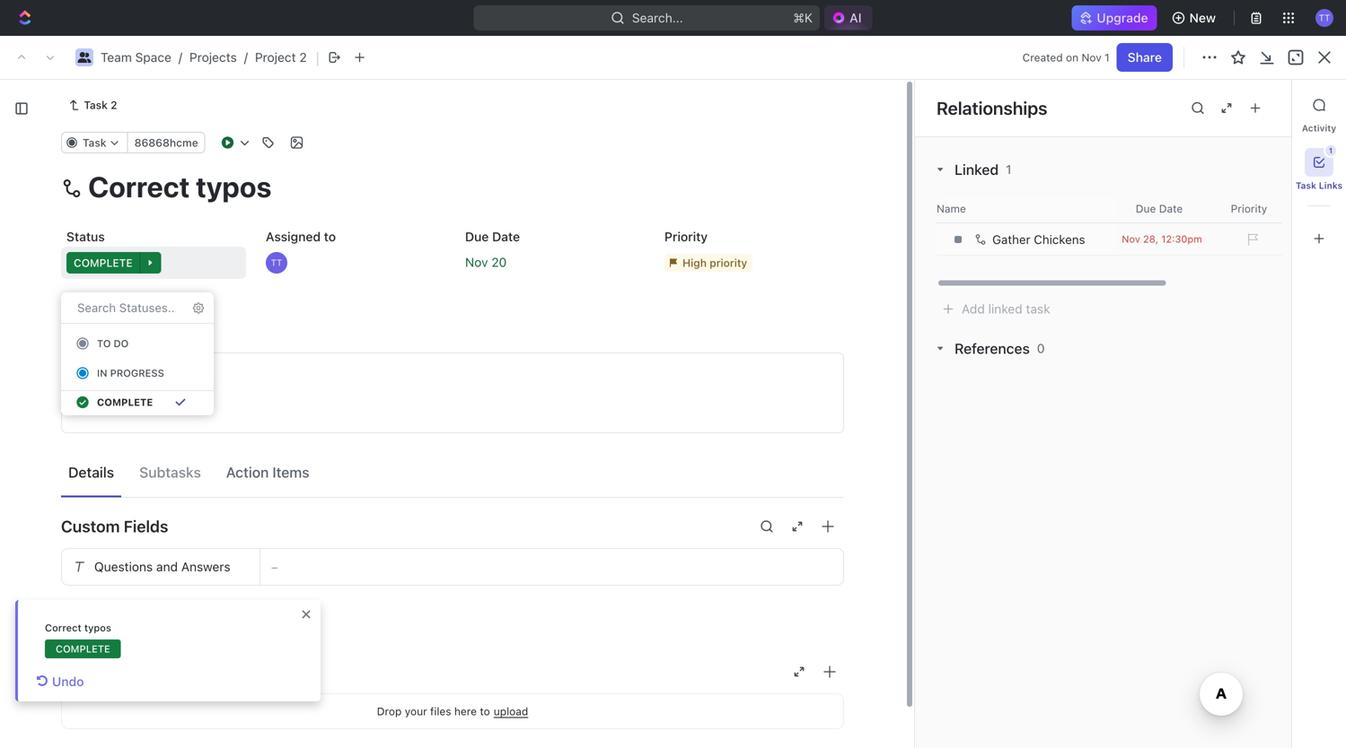 Task type: locate. For each thing, give the bounding box(es) containing it.
projects inside sidebar navigation
[[54, 380, 101, 395]]

1 right linked
[[1006, 162, 1012, 177]]

team space
[[302, 50, 373, 65], [43, 350, 114, 365]]

questions and answers
[[94, 560, 230, 575]]

0 vertical spatial relationships
[[937, 97, 1048, 119]]

0 vertical spatial complete
[[74, 257, 133, 269]]

assigned to
[[266, 229, 336, 244]]

task sidebar navigation tab list
[[1296, 91, 1343, 253]]

tree
[[7, 313, 260, 555]]

1 task
[[84, 322, 118, 335]]

tree containing team space
[[7, 313, 260, 555]]

space
[[135, 50, 171, 65], [336, 50, 373, 65], [78, 350, 114, 365]]

0 horizontal spatial add
[[96, 371, 119, 386]]

0 vertical spatial 2
[[299, 50, 307, 65]]

/ left project
[[244, 50, 248, 65]]

team inside tree
[[43, 350, 74, 365]]

0 horizontal spatial projects
[[54, 380, 101, 395]]

0 vertical spatial projects
[[189, 50, 237, 65]]

user group image left | at top left
[[285, 53, 297, 62]]

2 horizontal spatial team
[[302, 50, 333, 65]]

add down due date
[[484, 255, 505, 267]]

1 horizontal spatial /
[[244, 50, 248, 65]]

team space link
[[279, 47, 377, 68], [101, 50, 171, 65], [43, 343, 257, 372]]

upgrade link
[[1072, 5, 1157, 31]]

team space up in on the left
[[43, 350, 114, 365]]

1 horizontal spatial team
[[101, 50, 132, 65]]

0 vertical spatial do
[[114, 338, 129, 350]]

relationships inside task sidebar content section
[[937, 97, 1048, 119]]

gather chickens
[[992, 233, 1085, 247]]

to do down 1 task
[[97, 338, 129, 350]]

task down the date
[[508, 255, 532, 267]]

1 right nov
[[1105, 51, 1110, 64]]

correct
[[45, 623, 82, 634]]

/
[[179, 50, 182, 65], [244, 50, 248, 65]]

custom fields element
[[61, 549, 844, 630]]

0 horizontal spatial user group image
[[78, 52, 91, 63]]

custom
[[61, 517, 120, 537]]

questions
[[94, 560, 153, 575]]

2
[[299, 50, 307, 65], [111, 99, 117, 111], [392, 344, 400, 359]]

team inside team space / projects / project 2 |
[[101, 50, 132, 65]]

relationships up linked 1
[[937, 97, 1048, 119]]

0 vertical spatial task 2 link
[[61, 94, 124, 116]]

custom fields
[[61, 517, 168, 537]]

2 vertical spatial 2
[[392, 344, 400, 359]]

1 button
[[1305, 145, 1336, 177]]

1 inside button
[[1329, 147, 1333, 155]]

team space right project
[[302, 50, 373, 65]]

1 vertical spatial task 2
[[362, 344, 400, 359]]

1 inside linked 1
[[1006, 162, 1012, 177]]

2 left | at top left
[[299, 50, 307, 65]]

share
[[1128, 50, 1162, 65], [1130, 50, 1164, 65]]

complete down status
[[74, 257, 133, 269]]

0
[[1037, 341, 1045, 356]]

0 horizontal spatial team space
[[43, 350, 114, 365]]

date
[[492, 229, 520, 244]]

user group image up home link
[[78, 52, 91, 63]]

2 horizontal spatial 2
[[392, 344, 400, 359]]

1 share from the left
[[1128, 50, 1162, 65]]

team up the pencil icon
[[43, 350, 74, 365]]

0 horizontal spatial to do
[[97, 338, 129, 350]]

with
[[130, 400, 154, 415]]

new button
[[1164, 4, 1227, 32]]

do
[[114, 338, 129, 350], [353, 426, 369, 439]]

to do left 3 on the left of the page
[[335, 426, 369, 439]]

add up write
[[96, 371, 119, 386]]

add description
[[96, 371, 188, 386]]

0 horizontal spatial 2
[[111, 99, 117, 111]]

1
[[1105, 51, 1110, 64], [1329, 147, 1333, 155], [1006, 162, 1012, 177], [84, 322, 90, 335]]

2 horizontal spatial space
[[336, 50, 373, 65]]

space up in on the left
[[78, 350, 114, 365]]

Edit task name text field
[[61, 170, 844, 204]]

attachments button
[[61, 651, 844, 694]]

projects
[[189, 50, 237, 65], [54, 380, 101, 395]]

upload button
[[494, 706, 528, 718]]

team right project
[[302, 50, 333, 65]]

2 inside team space / projects / project 2 |
[[299, 50, 307, 65]]

1 vertical spatial add
[[96, 371, 119, 386]]

1 vertical spatial to do
[[335, 426, 369, 439]]

relationships
[[937, 97, 1048, 119], [66, 296, 146, 311]]

0 horizontal spatial task 2
[[84, 99, 117, 111]]

add description button
[[67, 365, 838, 393]]

do down 1 task
[[114, 338, 129, 350]]

0 vertical spatial add
[[484, 255, 505, 267]]

0 horizontal spatial /
[[179, 50, 182, 65]]

task 2 link up write with ai button
[[357, 339, 622, 365]]

1 vertical spatial relationships
[[66, 296, 146, 311]]

complete down correct typos
[[56, 644, 110, 656]]

1 horizontal spatial to do
[[335, 426, 369, 439]]

to down 1 task
[[97, 338, 111, 350]]

automations button
[[1183, 44, 1276, 71]]

team space inside tree
[[43, 350, 114, 365]]

task 2 up add description button
[[362, 344, 400, 359]]

1 vertical spatial task 2 link
[[357, 339, 622, 365]]

task up add description button
[[362, 344, 389, 359]]

1 horizontal spatial user group image
[[285, 53, 297, 62]]

to do
[[97, 338, 129, 350], [335, 426, 369, 439]]

2 up inbox link
[[111, 99, 117, 111]]

2 up add description button
[[392, 344, 400, 359]]

hide button
[[925, 207, 963, 229]]

due
[[465, 229, 489, 244]]

action items button
[[219, 456, 317, 489]]

1 horizontal spatial relationships
[[937, 97, 1048, 119]]

complete inside dropdown button
[[74, 257, 133, 269]]

to inside button
[[97, 338, 111, 350]]

task 2 link up inbox
[[61, 94, 124, 116]]

1 vertical spatial projects
[[54, 380, 101, 395]]

task left links
[[1296, 181, 1317, 191]]

task
[[84, 99, 108, 111], [1296, 181, 1317, 191], [508, 255, 532, 267], [93, 322, 118, 335], [362, 344, 389, 359]]

1 horizontal spatial space
[[135, 50, 171, 65]]

add
[[484, 255, 505, 267], [96, 371, 119, 386]]

do left 3 on the left of the page
[[353, 426, 369, 439]]

inbox link
[[7, 118, 260, 146]]

add task
[[484, 255, 532, 267]]

⌘k
[[793, 10, 813, 25]]

0 horizontal spatial space
[[78, 350, 114, 365]]

1 down the search statuses... field at the top left of the page
[[84, 322, 90, 335]]

to
[[324, 229, 336, 244], [97, 338, 111, 350], [335, 426, 350, 439], [480, 706, 490, 718]]

1 vertical spatial team space
[[43, 350, 114, 365]]

team up home link
[[101, 50, 132, 65]]

in
[[97, 368, 107, 379]]

relationships up 1 task
[[66, 296, 146, 311]]

projects left project
[[189, 50, 237, 65]]

sidebar navigation
[[0, 36, 269, 749]]

1 horizontal spatial 2
[[299, 50, 307, 65]]

priority
[[665, 229, 708, 244]]

Search tasks... text field
[[1123, 204, 1302, 231]]

/ up home link
[[179, 50, 182, 65]]

projects up the pencil icon
[[54, 380, 101, 395]]

0 vertical spatial to do
[[97, 338, 129, 350]]

complete button
[[61, 247, 246, 279]]

1 share button from the left
[[1117, 43, 1173, 72]]

0 vertical spatial team space
[[302, 50, 373, 65]]

name
[[937, 203, 966, 215]]

inbox
[[43, 124, 75, 139]]

add inside button
[[484, 255, 505, 267]]

custom fields button
[[61, 506, 844, 549]]

task 2 right home
[[84, 99, 117, 111]]

ai
[[158, 400, 169, 415]]

to do inside button
[[97, 338, 129, 350]]

space up home link
[[135, 50, 171, 65]]

1 down 'activity'
[[1329, 147, 1333, 155]]

pencil image
[[74, 402, 86, 414]]

|
[[316, 48, 319, 66]]

new
[[1190, 10, 1216, 25]]

0 horizontal spatial team
[[43, 350, 74, 365]]

0 horizontal spatial task 2 link
[[61, 94, 124, 116]]

team
[[101, 50, 132, 65], [302, 50, 333, 65], [43, 350, 74, 365]]

task 2 link
[[61, 94, 124, 116], [357, 339, 622, 365]]

space right | at top left
[[336, 50, 373, 65]]

0 horizontal spatial relationships
[[66, 296, 146, 311]]

share button
[[1117, 43, 1173, 72], [1119, 43, 1175, 72]]

do inside button
[[114, 338, 129, 350]]

in progress
[[97, 368, 164, 379]]

complete
[[74, 257, 133, 269], [56, 644, 110, 656]]

1 horizontal spatial add
[[484, 255, 505, 267]]

add inside button
[[96, 371, 119, 386]]

answers
[[181, 560, 230, 575]]

1 / from the left
[[179, 50, 182, 65]]

2 / from the left
[[244, 50, 248, 65]]

to right assigned
[[324, 229, 336, 244]]

assigned
[[266, 229, 321, 244]]

and
[[156, 560, 178, 575]]

1 horizontal spatial projects
[[189, 50, 237, 65]]

user group image
[[78, 52, 91, 63], [285, 53, 297, 62]]

0 horizontal spatial do
[[114, 338, 129, 350]]

chickens
[[1034, 233, 1085, 247]]

1 horizontal spatial task 2 link
[[357, 339, 622, 365]]

1 vertical spatial do
[[353, 426, 369, 439]]



Task type: describe. For each thing, give the bounding box(es) containing it.
undo
[[52, 675, 84, 690]]

typos
[[84, 623, 111, 634]]

1 vertical spatial complete
[[56, 644, 110, 656]]

home link
[[7, 87, 260, 116]]

complete button
[[59, 391, 216, 416]]

0 vertical spatial projects link
[[189, 50, 237, 65]]

86868hcme
[[134, 136, 198, 149]]

created on nov 1
[[1023, 51, 1110, 64]]

team space link inside sidebar navigation
[[43, 343, 257, 372]]

gather chickens link
[[970, 225, 1113, 255]]

0 vertical spatial task 2
[[84, 99, 117, 111]]

upgrade
[[1097, 10, 1148, 25]]

links
[[1319, 181, 1343, 191]]

project 2 link
[[255, 50, 307, 65]]

1 horizontal spatial task 2
[[362, 344, 400, 359]]

to do button
[[68, 331, 207, 357]]

drop
[[377, 706, 402, 718]]

created
[[1023, 51, 1063, 64]]

3
[[390, 426, 397, 439]]

write with ai button
[[67, 393, 838, 422]]

your
[[405, 706, 427, 718]]

upload
[[494, 706, 528, 718]]

write with ai
[[96, 400, 169, 415]]

activity
[[1302, 123, 1336, 133]]

1 vertical spatial projects link
[[54, 374, 210, 402]]

dashboards link
[[7, 179, 260, 207]]

nov
[[1082, 51, 1102, 64]]

correct typos
[[45, 623, 111, 634]]

task inside add task button
[[508, 255, 532, 267]]

home
[[43, 94, 77, 109]]

action items
[[226, 464, 309, 481]]

hide
[[932, 211, 956, 224]]

space inside tree
[[78, 350, 114, 365]]

on
[[1066, 51, 1079, 64]]

invite
[[43, 724, 74, 739]]

1 vertical spatial 2
[[111, 99, 117, 111]]

add for add description
[[96, 371, 119, 386]]

subtasks button
[[132, 456, 208, 489]]

action
[[226, 464, 269, 481]]

to right the here
[[480, 706, 490, 718]]

1 horizontal spatial do
[[353, 426, 369, 439]]

1 horizontal spatial team space
[[302, 50, 373, 65]]

86868hcme button
[[127, 132, 205, 154]]

subtasks
[[139, 464, 201, 481]]

references
[[955, 340, 1030, 357]]

attachments
[[61, 663, 158, 682]]

space inside team space / projects / project 2 |
[[135, 50, 171, 65]]

to left 3 on the left of the page
[[335, 426, 350, 439]]

here
[[454, 706, 477, 718]]

items
[[272, 464, 309, 481]]

task links
[[1296, 181, 1343, 191]]

in progress button
[[68, 361, 207, 386]]

2 share from the left
[[1130, 50, 1164, 65]]

status
[[66, 229, 105, 244]]

search...
[[632, 10, 683, 25]]

team space / projects / project 2 |
[[101, 48, 319, 66]]

due date
[[465, 229, 520, 244]]

details
[[68, 464, 114, 481]]

tree inside sidebar navigation
[[7, 313, 260, 555]]

2 share button from the left
[[1119, 43, 1175, 72]]

task sidebar content section
[[914, 80, 1346, 749]]

projects inside team space / projects / project 2 |
[[189, 50, 237, 65]]

dashboards
[[43, 185, 113, 200]]

favorites button
[[7, 257, 80, 278]]

gather
[[992, 233, 1031, 247]]

references 0
[[955, 340, 1045, 357]]

task right home
[[84, 99, 108, 111]]

automations
[[1192, 50, 1267, 65]]

Search Statuses... field
[[75, 300, 178, 316]]

task down the search statuses... field at the top left of the page
[[93, 322, 118, 335]]

files
[[430, 706, 451, 718]]

progress
[[110, 368, 164, 379]]

drop your files here to upload
[[377, 706, 528, 718]]

add for add task
[[484, 255, 505, 267]]

favorites
[[14, 261, 62, 274]]

task inside task sidebar navigation 'tab list'
[[1296, 181, 1317, 191]]

write
[[96, 400, 127, 415]]

add task button
[[463, 250, 539, 272]]

complete
[[97, 397, 153, 409]]

details button
[[61, 456, 121, 489]]

project
[[255, 50, 296, 65]]

spaces
[[14, 292, 52, 304]]

linked 1
[[955, 161, 1012, 178]]

fields
[[124, 517, 168, 537]]

linked
[[955, 161, 999, 178]]

description
[[123, 371, 188, 386]]



Task type: vqa. For each thing, say whether or not it's contained in the screenshot.
api
no



